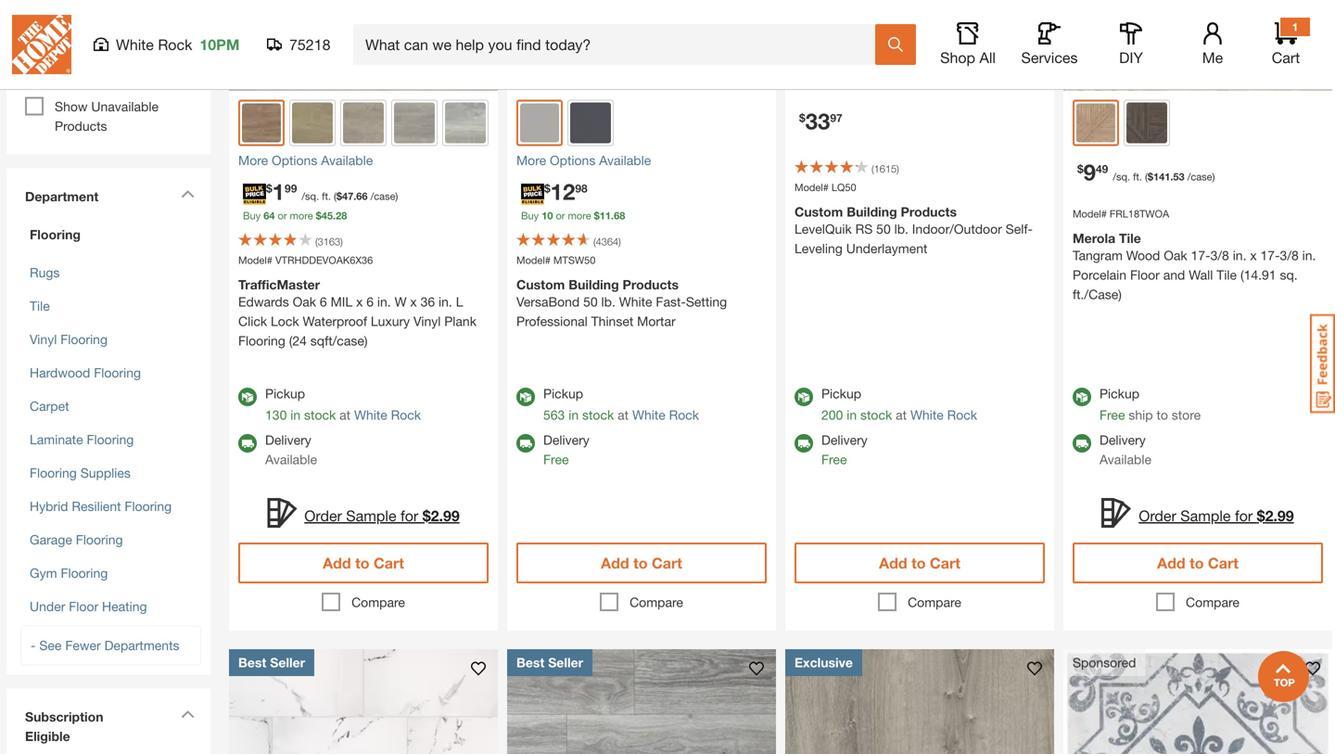 Task type: locate. For each thing, give the bounding box(es) containing it.
stock inside the pickup 563 in stock at white rock
[[583, 407, 614, 423]]

pickup 563 in stock at white rock
[[544, 386, 699, 423]]

pickup inside pickup 130 in stock at white rock
[[265, 386, 305, 401]]

in right 200
[[847, 407, 857, 423]]

) right 53
[[1213, 171, 1216, 183]]

17- up (14.91
[[1261, 248, 1281, 263]]

( up the vtrhddevoak6x36
[[315, 236, 318, 248]]

4 delivery from the left
[[1100, 432, 1146, 448]]

order sample for $ 2.99
[[304, 507, 460, 524], [1139, 507, 1295, 524]]

delivery free for 563
[[544, 432, 590, 467]]

all
[[980, 49, 996, 66]]

1 for from the left
[[401, 507, 419, 524]]

options up 98
[[550, 153, 596, 168]]

stock right 200
[[861, 407, 893, 423]]

heating
[[102, 599, 147, 614]]

99
[[285, 182, 297, 195]]

available for pickup image
[[238, 388, 257, 406], [1073, 388, 1092, 406]]

free left ship
[[1100, 407, 1126, 423]]

0 vertical spatial building
[[847, 204, 898, 219]]

stock right 563
[[583, 407, 614, 423]]

/case right 66
[[371, 190, 396, 202]]

pickup up 563
[[544, 386, 583, 401]]

building inside the custom building products versabond 50 lb. white fast-setting professional thinset mortar
[[569, 277, 619, 292]]

3 in from the left
[[847, 407, 857, 423]]

2 at from the left
[[618, 407, 629, 423]]

1 best seller from the left
[[238, 655, 305, 670]]

ft. inside the $ 9 49 /sq. ft. ( $ 141 . 53 /case )
[[1134, 171, 1143, 183]]

available for pickup image
[[517, 388, 535, 406], [795, 388, 813, 406]]

2 caret icon image from the top
[[181, 710, 195, 718]]

2 order sample for $ 2.99 from the left
[[1139, 507, 1295, 524]]

2 add from the left
[[601, 554, 629, 572]]

flooring down click
[[238, 333, 286, 348]]

0 horizontal spatial best
[[238, 655, 267, 670]]

1 vertical spatial custom
[[517, 277, 565, 292]]

flooring right resilient
[[125, 499, 172, 514]]

pickup up ship
[[1100, 386, 1140, 401]]

flooring down laminate at the bottom of page
[[30, 465, 77, 480]]

1 horizontal spatial at
[[618, 407, 629, 423]]

0 horizontal spatial products
[[55, 118, 107, 134]]

hybrid resilient flooring link
[[30, 499, 172, 514]]

1 add from the left
[[323, 554, 351, 572]]

sample for ship to store
[[1181, 507, 1231, 524]]

mortar
[[637, 314, 676, 329]]

1 inside 'cart 1'
[[1293, 20, 1299, 33]]

2 horizontal spatial tile
[[1217, 267, 1237, 282]]

0 horizontal spatial building
[[569, 277, 619, 292]]

1 order sample for $ 2.99 from the left
[[304, 507, 460, 524]]

1 horizontal spatial free
[[822, 452, 847, 467]]

model# left the mtsw50
[[517, 254, 551, 266]]

products inside custom building products levelquik rs 50 lb. indoor/outdoor self- leveling underlayment
[[901, 204, 957, 219]]

flooring down the department
[[30, 227, 81, 242]]

4 pickup from the left
[[1100, 386, 1140, 401]]

0 horizontal spatial more
[[238, 153, 268, 168]]

floor
[[1131, 267, 1160, 282], [69, 599, 98, 614]]

1 horizontal spatial more
[[517, 153, 546, 168]]

custom for custom building products levelquik rs 50 lb. indoor/outdoor self- leveling underlayment
[[795, 204, 843, 219]]

1 horizontal spatial delivery free
[[822, 432, 868, 467]]

mtsw50
[[554, 254, 596, 266]]

1 stock from the left
[[304, 407, 336, 423]]

flooring up hardwood flooring
[[60, 332, 108, 347]]

0 vertical spatial custom
[[795, 204, 843, 219]]

products inside show unavailable products
[[55, 118, 107, 134]]

in for 12
[[569, 407, 579, 423]]

2 horizontal spatial in
[[847, 407, 857, 423]]

2 2.99 from the left
[[1266, 507, 1295, 524]]

0 horizontal spatial oak
[[293, 294, 316, 309]]

50 right rs at the top of the page
[[877, 221, 891, 237]]

1 vertical spatial vinyl
[[30, 332, 57, 347]]

1 pickup from the left
[[265, 386, 305, 401]]

in right 130 at left
[[291, 407, 301, 423]]

stock
[[304, 407, 336, 423], [583, 407, 614, 423], [861, 407, 893, 423]]

/sq. inside /sq. ft. ( $ 47 . 66 /case ) buy 64 or more $ 45 . 28
[[302, 190, 319, 202]]

more options available for 12
[[517, 153, 651, 168]]

x right the mil
[[356, 294, 363, 309]]

lq50
[[832, 181, 857, 193]]

porcelain
[[1073, 267, 1127, 282]]

more left the 11
[[568, 210, 591, 222]]

2 horizontal spatial free
[[1100, 407, 1126, 423]]

lb. up underlayment
[[895, 221, 909, 237]]

17- up wall
[[1192, 248, 1211, 263]]

33
[[806, 108, 831, 134]]

white inside pickup 130 in stock at white rock
[[354, 407, 388, 423]]

2 options from the left
[[550, 153, 596, 168]]

winding brook image
[[445, 103, 486, 143]]

0 vertical spatial products
[[55, 118, 107, 134]]

1 delivery from the left
[[265, 432, 311, 448]]

1 horizontal spatial white rock link
[[633, 407, 699, 423]]

compare
[[352, 595, 405, 610], [630, 595, 684, 610], [908, 595, 962, 610], [1186, 595, 1240, 610]]

stock right 130 at left
[[304, 407, 336, 423]]

indoor/outdoor
[[913, 221, 1003, 237]]

available for pickup image for 563 in stock
[[517, 388, 535, 406]]

flooring
[[30, 227, 81, 242], [60, 332, 108, 347], [238, 333, 286, 348], [94, 365, 141, 380], [87, 432, 134, 447], [30, 465, 77, 480], [125, 499, 172, 514], [76, 532, 123, 547], [61, 565, 108, 581]]

0 horizontal spatial order
[[304, 507, 342, 524]]

best for carrara 12 in. x 24 in. polished porcelain stone look floor and wall tile (16 sq. ft./case) image
[[238, 655, 267, 670]]

white rock link for 12
[[633, 407, 699, 423]]

0 horizontal spatial more
[[290, 210, 313, 222]]

50 inside custom building products levelquik rs 50 lb. indoor/outdoor self- leveling underlayment
[[877, 221, 891, 237]]

lock
[[271, 314, 299, 329]]

pickup inside pickup 200 in stock at white rock
[[822, 386, 862, 401]]

1 horizontal spatial order
[[1139, 507, 1177, 524]]

2 stock from the left
[[583, 407, 614, 423]]

model# for model# vtrhddevoak6x36
[[238, 254, 273, 266]]

free down 200
[[822, 452, 847, 467]]

( left 141
[[1146, 171, 1148, 183]]

more down the edwards oak image
[[238, 153, 268, 168]]

gray image
[[570, 103, 611, 143]]

fewer
[[65, 638, 101, 653]]

1 order from the left
[[304, 507, 342, 524]]

1 6 from the left
[[320, 294, 327, 309]]

cart for 1st the add to cart button from right
[[1209, 554, 1239, 572]]

1 horizontal spatial available for pickup image
[[795, 388, 813, 406]]

0 horizontal spatial order sample for $ 2.99
[[304, 507, 460, 524]]

custom inside the custom building products versabond 50 lb. white fast-setting professional thinset mortar
[[517, 277, 565, 292]]

buy 10 or more $ 11 . 68
[[521, 210, 625, 222]]

hybrid resilient flooring
[[30, 499, 172, 514]]

0 horizontal spatial 6
[[320, 294, 327, 309]]

flooring supplies
[[30, 465, 131, 480]]

1 horizontal spatial 1
[[1293, 20, 1299, 33]]

0 horizontal spatial seller
[[270, 655, 305, 670]]

2 more from the left
[[517, 153, 546, 168]]

more options available up 98
[[517, 153, 651, 168]]

4 add from the left
[[1158, 554, 1186, 572]]

tangram wood oak 17-3/8 in. x 17-3/8 in. porcelain floor and wall tile (14.91 sq. ft./case) image
[[1064, 0, 1333, 90]]

free for pickup 200 in stock at white rock
[[822, 452, 847, 467]]

lb. inside the custom building products versabond 50 lb. white fast-setting professional thinset mortar
[[602, 294, 616, 309]]

1 white rock link from the left
[[354, 407, 421, 423]]

available for pickup image down click
[[238, 388, 257, 406]]

hardwood flooring
[[30, 365, 141, 380]]

ft. up '45'
[[322, 190, 331, 202]]

1 horizontal spatial building
[[847, 204, 898, 219]]

1 sample from the left
[[346, 507, 397, 524]]

1 horizontal spatial for
[[1235, 507, 1253, 524]]

products up the fast-
[[623, 277, 679, 292]]

0 horizontal spatial sample
[[346, 507, 397, 524]]

flooring down hybrid resilient flooring
[[76, 532, 123, 547]]

( inside /sq. ft. ( $ 47 . 66 /case ) buy 64 or more $ 45 . 28
[[334, 190, 337, 202]]

in for 1
[[291, 407, 301, 423]]

2 sample from the left
[[1181, 507, 1231, 524]]

at inside pickup 200 in stock at white rock
[[896, 407, 907, 423]]

custom inside custom building products levelquik rs 50 lb. indoor/outdoor self- leveling underlayment
[[795, 204, 843, 219]]

2 white rock link from the left
[[633, 407, 699, 423]]

2.99 for pickup free ship to store
[[1266, 507, 1295, 524]]

pickup up 200
[[822, 386, 862, 401]]

pickup inside the pickup 563 in stock at white rock
[[544, 386, 583, 401]]

more options available link up "68"
[[517, 151, 767, 170]]

6 left the mil
[[320, 294, 327, 309]]

( inside the $ 9 49 /sq. ft. ( $ 141 . 53 /case )
[[1146, 171, 1148, 183]]

model# for model# lq50
[[795, 181, 829, 193]]

model# mtsw50
[[517, 254, 596, 266]]

lb. up thinset on the top left of the page
[[602, 294, 616, 309]]

0 horizontal spatial or
[[278, 210, 287, 222]]

2 more options available from the left
[[517, 153, 651, 168]]

at inside pickup 130 in stock at white rock
[[340, 407, 351, 423]]

0 horizontal spatial tile
[[30, 298, 50, 314]]

3 available shipping image from the left
[[1073, 434, 1092, 453]]

more left '45'
[[290, 210, 313, 222]]

caret icon image
[[181, 190, 195, 198], [181, 710, 195, 718]]

pickup for 130
[[265, 386, 305, 401]]

more down "white" icon
[[517, 153, 546, 168]]

to inside pickup free ship to store
[[1157, 407, 1169, 423]]

1 horizontal spatial more options available
[[517, 153, 651, 168]]

2 vertical spatial products
[[623, 277, 679, 292]]

delivery down 563
[[544, 432, 590, 448]]

add to cart
[[323, 554, 404, 572], [601, 554, 683, 572], [879, 554, 961, 572], [1158, 554, 1239, 572]]

1 vertical spatial lb.
[[602, 294, 616, 309]]

0 horizontal spatial /sq.
[[302, 190, 319, 202]]

/case right 53
[[1188, 171, 1213, 183]]

1 horizontal spatial floor
[[1131, 267, 1160, 282]]

sterling oak 22 mil x 8.7 in. w x 48 in. l click lock waterproof luxury vinyl plank flooring (20.1 sqft/case) image
[[786, 649, 1055, 754]]

caret icon image for department
[[181, 190, 195, 198]]

sample
[[346, 507, 397, 524], [1181, 507, 1231, 524]]

1 right me button
[[1293, 20, 1299, 33]]

( up rs at the top of the page
[[872, 163, 874, 175]]

vinyl
[[414, 314, 441, 329], [30, 332, 57, 347]]

1 vertical spatial building
[[569, 277, 619, 292]]

1 horizontal spatial best
[[517, 655, 545, 670]]

delivery available down ship
[[1100, 432, 1152, 467]]

delivery
[[265, 432, 311, 448], [544, 432, 590, 448], [822, 432, 868, 448], [1100, 432, 1146, 448]]

tile up wood on the right of the page
[[1120, 231, 1142, 246]]

more options available link up 66
[[238, 151, 489, 170]]

available shipping image for pickup free ship to store
[[1073, 434, 1092, 453]]

white image
[[520, 103, 559, 142]]

rock inside pickup 130 in stock at white rock
[[391, 407, 421, 423]]

at right 200
[[896, 407, 907, 423]]

delivery down 130 at left
[[265, 432, 311, 448]]

( for ( 4364 )
[[594, 236, 596, 248]]

1615
[[874, 163, 897, 175]]

more
[[290, 210, 313, 222], [568, 210, 591, 222]]

3 at from the left
[[896, 407, 907, 423]]

hybrid
[[30, 499, 68, 514]]

sample for at
[[346, 507, 397, 524]]

vinyl flooring
[[30, 332, 108, 347]]

1 available for pickup image from the left
[[517, 388, 535, 406]]

pickup 200 in stock at white rock
[[822, 386, 978, 423]]

seller for carrara 12 in. x 24 in. polished porcelain stone look floor and wall tile (16 sq. ft./case) image
[[270, 655, 305, 670]]

0 horizontal spatial delivery free
[[544, 432, 590, 467]]

caret icon image inside department link
[[181, 190, 195, 198]]

2 more options available link from the left
[[517, 151, 767, 170]]

delivery free down 563
[[544, 432, 590, 467]]

delivery down ship
[[1100, 432, 1146, 448]]

flooring up supplies
[[87, 432, 134, 447]]

0 horizontal spatial vinyl
[[30, 332, 57, 347]]

ft. left 141
[[1134, 171, 1143, 183]]

1 horizontal spatial more
[[568, 210, 591, 222]]

model# up merola
[[1073, 208, 1107, 220]]

( left 47
[[334, 190, 337, 202]]

1 horizontal spatial lb.
[[895, 221, 909, 237]]

3 pickup from the left
[[822, 386, 862, 401]]

1 horizontal spatial available for pickup image
[[1073, 388, 1092, 406]]

1 vertical spatial /sq.
[[302, 190, 319, 202]]

more options available for 1
[[238, 153, 373, 168]]

white for pickup 130 in stock at white rock
[[354, 407, 388, 423]]

unavailable
[[91, 99, 159, 114]]

1 more from the left
[[290, 210, 313, 222]]

0 horizontal spatial delivery available
[[265, 432, 317, 467]]

add for 1st the add to cart button from right
[[1158, 554, 1186, 572]]

mil
[[331, 294, 353, 309]]

tile down rugs
[[30, 298, 50, 314]]

ft. inside /sq. ft. ( $ 47 . 66 /case ) buy 64 or more $ 45 . 28
[[322, 190, 331, 202]]

oak
[[1164, 248, 1188, 263], [293, 294, 316, 309]]

1 horizontal spatial more options available link
[[517, 151, 767, 170]]

/sq. right 49
[[1113, 171, 1131, 183]]

0 horizontal spatial white rock link
[[354, 407, 421, 423]]

products inside the custom building products versabond 50 lb. white fast-setting professional thinset mortar
[[623, 277, 679, 292]]

vinyl down 36 on the top of page
[[414, 314, 441, 329]]

1 for 1
[[272, 178, 285, 205]]

- see fewer departments
[[31, 638, 179, 653]]

2 add to cart from the left
[[601, 554, 683, 572]]

0 vertical spatial vinyl
[[414, 314, 441, 329]]

3 stock from the left
[[861, 407, 893, 423]]

/sq. right 99
[[302, 190, 319, 202]]

x up (14.91
[[1251, 248, 1257, 263]]

1 seller from the left
[[270, 655, 305, 670]]

0 horizontal spatial lb.
[[602, 294, 616, 309]]

2 delivery available from the left
[[1100, 432, 1152, 467]]

show unavailable products link
[[55, 99, 159, 134]]

1 2.99 from the left
[[431, 507, 460, 524]]

2 delivery from the left
[[544, 432, 590, 448]]

more for 12
[[517, 153, 546, 168]]

in inside the pickup 563 in stock at white rock
[[569, 407, 579, 423]]

in right 563
[[569, 407, 579, 423]]

1 horizontal spatial 3/8
[[1281, 248, 1299, 263]]

free right available shipping icon
[[544, 452, 569, 467]]

1 vertical spatial tile
[[1217, 267, 1237, 282]]

at right 130 at left
[[340, 407, 351, 423]]

white inside the pickup 563 in stock at white rock
[[633, 407, 666, 423]]

white inside pickup 200 in stock at white rock
[[911, 407, 944, 423]]

more inside /sq. ft. ( $ 47 . 66 /case ) buy 64 or more $ 45 . 28
[[290, 210, 313, 222]]

delivery available for in
[[265, 432, 317, 467]]

building up rs at the top of the page
[[847, 204, 898, 219]]

custom up versabond
[[517, 277, 565, 292]]

at for 1
[[340, 407, 351, 423]]

for
[[401, 507, 419, 524], [1235, 507, 1253, 524]]

vinyl down tile link
[[30, 332, 57, 347]]

6 up luxury
[[367, 294, 374, 309]]

pickup 130 in stock at white rock
[[265, 386, 421, 423]]

1 vertical spatial floor
[[69, 599, 98, 614]]

resilient
[[72, 499, 121, 514]]

in.
[[1233, 248, 1247, 263], [1303, 248, 1317, 263], [377, 294, 391, 309], [439, 294, 452, 309]]

1 vertical spatial 1
[[272, 178, 285, 205]]

1 caret icon image from the top
[[181, 190, 195, 198]]

1 horizontal spatial stock
[[583, 407, 614, 423]]

1 or from the left
[[278, 210, 287, 222]]

model# up trafficmaster at the left top of the page
[[238, 254, 273, 266]]

buy left 64
[[243, 210, 261, 222]]

0 vertical spatial floor
[[1131, 267, 1160, 282]]

oak up lock
[[293, 294, 316, 309]]

1 more options available link from the left
[[238, 151, 489, 170]]

at inside the pickup 563 in stock at white rock
[[618, 407, 629, 423]]

0 vertical spatial caret icon image
[[181, 190, 195, 198]]

1 available for pickup image from the left
[[238, 388, 257, 406]]

53
[[1174, 171, 1185, 183]]

order sample for $ 2.99 for at
[[304, 507, 460, 524]]

garage
[[30, 532, 72, 547]]

floor right "under" on the bottom of the page
[[69, 599, 98, 614]]

delivery for 563
[[544, 432, 590, 448]]

( up the mtsw50
[[594, 236, 596, 248]]

4 compare from the left
[[1186, 595, 1240, 610]]

2 order from the left
[[1139, 507, 1177, 524]]

1 options from the left
[[272, 153, 318, 168]]

2 horizontal spatial at
[[896, 407, 907, 423]]

1
[[1293, 20, 1299, 33], [272, 178, 285, 205]]

delivery free down 200
[[822, 432, 868, 467]]

2 best seller from the left
[[517, 655, 583, 670]]

caret icon image inside subscription eligible link
[[181, 710, 195, 718]]

free
[[1100, 407, 1126, 423], [544, 452, 569, 467], [822, 452, 847, 467]]

1 in from the left
[[291, 407, 301, 423]]

2 vertical spatial tile
[[30, 298, 50, 314]]

1 horizontal spatial custom
[[795, 204, 843, 219]]

or right the 10
[[556, 210, 565, 222]]

gym flooring
[[30, 565, 108, 581]]

building inside custom building products levelquik rs 50 lb. indoor/outdoor self- leveling underlayment
[[847, 204, 898, 219]]

1 horizontal spatial /case
[[1188, 171, 1213, 183]]

services button
[[1020, 22, 1080, 67]]

building for 50
[[569, 277, 619, 292]]

0 horizontal spatial 50
[[584, 294, 598, 309]]

options up 99
[[272, 153, 318, 168]]

17-
[[1192, 248, 1211, 263], [1261, 248, 1281, 263]]

1 horizontal spatial vinyl
[[414, 314, 441, 329]]

2 seller from the left
[[548, 655, 583, 670]]

vinyl inside trafficmaster edwards oak 6 mil x 6 in. w x 36 in. l click lock waterproof luxury vinyl plank flooring (24 sqft/case)
[[414, 314, 441, 329]]

1 best from the left
[[238, 655, 267, 670]]

1 more from the left
[[238, 153, 268, 168]]

3/8 up wall
[[1211, 248, 1230, 263]]

white inside the custom building products versabond 50 lb. white fast-setting professional thinset mortar
[[619, 294, 653, 309]]

pickup for free
[[1100, 386, 1140, 401]]

2 available for pickup image from the left
[[795, 388, 813, 406]]

2.99
[[431, 507, 460, 524], [1266, 507, 1295, 524]]

3 add from the left
[[879, 554, 908, 572]]

0 vertical spatial /case
[[1188, 171, 1213, 183]]

cart for 2nd the add to cart button from the left
[[652, 554, 683, 572]]

1 more options available from the left
[[238, 153, 373, 168]]

levelquik rs 50 lb. indoor/outdoor self-leveling underlayment image
[[786, 0, 1055, 90]]

$ inside $ 12 98
[[544, 182, 551, 195]]

) up the vtrhddevoak6x36
[[341, 236, 343, 248]]

1 vertical spatial /case
[[371, 190, 396, 202]]

0 horizontal spatial ft.
[[322, 190, 331, 202]]

floor down wood on the right of the page
[[1131, 267, 1160, 282]]

x inside "merola tile tangram wood oak 17-3/8 in. x 17-3/8 in. porcelain floor and wall tile (14.91 sq. ft./case)"
[[1251, 248, 1257, 263]]

2 best from the left
[[517, 655, 545, 670]]

available for pickup image left pickup free ship to store
[[1073, 388, 1092, 406]]

and
[[1164, 267, 1186, 282]]

9
[[1084, 159, 1096, 185]]

1 horizontal spatial /sq.
[[1113, 171, 1131, 183]]

2 for from the left
[[1235, 507, 1253, 524]]

)
[[897, 163, 900, 175], [1213, 171, 1216, 183], [396, 190, 398, 202], [341, 236, 343, 248], [619, 236, 621, 248]]

2 horizontal spatial available shipping image
[[1073, 434, 1092, 453]]

best
[[238, 655, 267, 670], [517, 655, 545, 670]]

products up the indoor/outdoor
[[901, 204, 957, 219]]

to
[[1157, 407, 1169, 423], [355, 554, 370, 572], [634, 554, 648, 572], [912, 554, 926, 572], [1190, 554, 1204, 572]]

$ 1 99
[[266, 178, 297, 205]]

1 horizontal spatial tile
[[1120, 231, 1142, 246]]

free inside pickup free ship to store
[[1100, 407, 1126, 423]]

3/8 up sq.
[[1281, 248, 1299, 263]]

0 horizontal spatial more options available
[[238, 153, 373, 168]]

in inside pickup 130 in stock at white rock
[[291, 407, 301, 423]]

rock for pickup 563 in stock at white rock
[[669, 407, 699, 423]]

2 in from the left
[[569, 407, 579, 423]]

1 delivery free from the left
[[544, 432, 590, 467]]

pickup up 130 at left
[[265, 386, 305, 401]]

white rock link
[[354, 407, 421, 423], [633, 407, 699, 423], [911, 407, 978, 423]]

2 compare from the left
[[630, 595, 684, 610]]

3 delivery from the left
[[822, 432, 868, 448]]

/case inside /sq. ft. ( $ 47 . 66 /case ) buy 64 or more $ 45 . 28
[[371, 190, 396, 202]]

x right "w"
[[410, 294, 417, 309]]

custom
[[795, 204, 843, 219], [517, 277, 565, 292]]

rock inside the pickup 563 in stock at white rock
[[669, 407, 699, 423]]

more
[[238, 153, 268, 168], [517, 153, 546, 168]]

1 horizontal spatial ft.
[[1134, 171, 1143, 183]]

delivery for 130
[[265, 432, 311, 448]]

1 vertical spatial oak
[[293, 294, 316, 309]]

versabond 50 lb. white fast-setting professional thinset mortar image
[[507, 0, 776, 90]]

2 more from the left
[[568, 210, 591, 222]]

rock inside pickup 200 in stock at white rock
[[948, 407, 978, 423]]

carrara 12 in. x 24 in. polished porcelain stone look floor and wall tile (16 sq. ft./case) image
[[229, 649, 498, 754]]

2 pickup from the left
[[544, 386, 583, 401]]

0 horizontal spatial 17-
[[1192, 248, 1211, 263]]

1 17- from the left
[[1192, 248, 1211, 263]]

1 horizontal spatial sample
[[1181, 507, 1231, 524]]

(
[[872, 163, 874, 175], [1146, 171, 1148, 183], [334, 190, 337, 202], [315, 236, 318, 248], [594, 236, 596, 248]]

or
[[278, 210, 287, 222], [556, 210, 565, 222]]

) down "68"
[[619, 236, 621, 248]]

-
[[31, 638, 36, 653]]

add for 2nd the add to cart button from the left
[[601, 554, 629, 572]]

in
[[291, 407, 301, 423], [569, 407, 579, 423], [847, 407, 857, 423]]

( for ( 3163 )
[[315, 236, 318, 248]]

or inside /sq. ft. ( $ 47 . 66 /case ) buy 64 or more $ 45 . 28
[[278, 210, 287, 222]]

seller for silverton oak 8 mm t x 7.5 in. w water resistant laminate wood flooring (23.7 sqft/case) image on the bottom of page
[[548, 655, 583, 670]]

oak up and
[[1164, 248, 1188, 263]]

model#
[[795, 181, 829, 193], [1073, 208, 1107, 220], [238, 254, 273, 266], [517, 254, 551, 266]]

1 horizontal spatial options
[[550, 153, 596, 168]]

1 horizontal spatial or
[[556, 210, 565, 222]]

the home depot logo image
[[12, 15, 71, 74]]

under floor heating
[[30, 599, 147, 614]]

0 horizontal spatial free
[[544, 452, 569, 467]]

0 horizontal spatial stock
[[304, 407, 336, 423]]

0 vertical spatial 50
[[877, 221, 891, 237]]

2 delivery free from the left
[[822, 432, 868, 467]]

0 horizontal spatial custom
[[517, 277, 565, 292]]

2 available for pickup image from the left
[[1073, 388, 1092, 406]]

0 horizontal spatial 3/8
[[1211, 248, 1230, 263]]

stock inside pickup 200 in stock at white rock
[[861, 407, 893, 423]]

2 available shipping image from the left
[[795, 434, 813, 453]]

seller
[[270, 655, 305, 670], [548, 655, 583, 670]]

12
[[551, 178, 575, 205]]

1 horizontal spatial seller
[[548, 655, 583, 670]]

1 horizontal spatial order sample for $ 2.99
[[1139, 507, 1295, 524]]

- see fewer departments link
[[20, 626, 201, 666]]

ft./case)
[[1073, 287, 1122, 302]]

0 horizontal spatial /case
[[371, 190, 396, 202]]

tile right wall
[[1217, 267, 1237, 282]]

available for pickup image for 200 in stock
[[795, 388, 813, 406]]

building
[[847, 204, 898, 219], [569, 277, 619, 292]]

0 vertical spatial /sq.
[[1113, 171, 1131, 183]]

1 delivery available from the left
[[265, 432, 317, 467]]

1 at from the left
[[340, 407, 351, 423]]

model# left lq50
[[795, 181, 829, 193]]

1 horizontal spatial buy
[[521, 210, 539, 222]]

rugs
[[30, 265, 60, 280]]

delivery down 200
[[822, 432, 868, 448]]

more for 1
[[238, 153, 268, 168]]

1 vertical spatial caret icon image
[[181, 710, 195, 718]]

stock inside pickup 130 in stock at white rock
[[304, 407, 336, 423]]

oak inside trafficmaster edwards oak 6 mil x 6 in. w x 36 in. l click lock waterproof luxury vinyl plank flooring (24 sqft/case)
[[293, 294, 316, 309]]

1 horizontal spatial oak
[[1164, 248, 1188, 263]]

buy left the 10
[[521, 210, 539, 222]]

building down the mtsw50
[[569, 277, 619, 292]]

setting
[[686, 294, 727, 309]]

wood oak image
[[1077, 103, 1116, 142]]

delivery for free
[[1100, 432, 1146, 448]]

available shipping image
[[238, 434, 257, 453], [795, 434, 813, 453], [1073, 434, 1092, 453]]

50 up thinset on the top left of the page
[[584, 294, 598, 309]]

versabond
[[517, 294, 580, 309]]

) for ( 3163 )
[[341, 236, 343, 248]]

white rock link for 1
[[354, 407, 421, 423]]

model# for model# frl18twoa
[[1073, 208, 1107, 220]]

1 up 64
[[272, 178, 285, 205]]

1 buy from the left
[[243, 210, 261, 222]]

0 horizontal spatial options
[[272, 153, 318, 168]]

products down show
[[55, 118, 107, 134]]

$
[[800, 111, 806, 124], [1078, 162, 1084, 175], [1148, 171, 1154, 183], [266, 182, 272, 195], [544, 182, 551, 195], [337, 190, 342, 202], [316, 210, 322, 222], [594, 210, 600, 222], [423, 507, 431, 524], [1257, 507, 1266, 524]]

1 available shipping image from the left
[[238, 434, 257, 453]]

0 vertical spatial lb.
[[895, 221, 909, 237]]

1 vertical spatial ft.
[[322, 190, 331, 202]]

show
[[55, 99, 88, 114]]

delivery available down 130 at left
[[265, 432, 317, 467]]

laminate flooring
[[30, 432, 134, 447]]

store
[[1172, 407, 1201, 423]]

or right 64
[[278, 210, 287, 222]]

1 vertical spatial products
[[901, 204, 957, 219]]

best seller for silverton oak 8 mm t x 7.5 in. w water resistant laminate wood flooring (23.7 sqft/case) image on the bottom of page
[[517, 655, 583, 670]]

tangram
[[1073, 248, 1123, 263]]

pickup inside pickup free ship to store
[[1100, 386, 1140, 401]]

0 horizontal spatial floor
[[69, 599, 98, 614]]

2 horizontal spatial x
[[1251, 248, 1257, 263]]

custom up levelquik
[[795, 204, 843, 219]]

2 horizontal spatial white rock link
[[911, 407, 978, 423]]

rock for pickup 130 in stock at white rock
[[391, 407, 421, 423]]

1 horizontal spatial products
[[623, 277, 679, 292]]

1 horizontal spatial 50
[[877, 221, 891, 237]]

0 horizontal spatial 2.99
[[431, 507, 460, 524]]

products for show unavailable products
[[55, 118, 107, 134]]



Task type: describe. For each thing, give the bounding box(es) containing it.
) for ( 1615 )
[[897, 163, 900, 175]]

2 buy from the left
[[521, 210, 539, 222]]

stock for 1
[[304, 407, 336, 423]]

stock for 12
[[583, 407, 614, 423]]

2 add to cart button from the left
[[517, 543, 767, 583]]

buy inside /sq. ft. ( $ 47 . 66 /case ) buy 64 or more $ 45 . 28
[[243, 210, 261, 222]]

subscription eligible link
[[16, 698, 201, 754]]

4 add to cart from the left
[[1158, 554, 1239, 572]]

order sample for $ 2.99 for ship to store
[[1139, 507, 1295, 524]]

) inside /sq. ft. ( $ 47 . 66 /case ) buy 64 or more $ 45 . 28
[[396, 190, 398, 202]]

4364
[[596, 236, 619, 248]]

( 4364 )
[[594, 236, 621, 248]]

silverton oak 8 mm t x 7.5 in. w water resistant laminate wood flooring (23.7 sqft/case) image
[[507, 649, 776, 754]]

moonstone image
[[343, 103, 384, 143]]

atlantic azul 17-5/8 in. x 17-5/8 in. ceramic floor and wall tile (15.33 sq. ft./case) image
[[1064, 649, 1333, 754]]

1 horizontal spatial x
[[410, 294, 417, 309]]

w
[[395, 294, 407, 309]]

building for rs
[[847, 204, 898, 219]]

model# lq50
[[795, 181, 857, 193]]

2 6 from the left
[[367, 294, 374, 309]]

availability link
[[16, 50, 201, 92]]

subscription
[[25, 709, 103, 724]]

garage flooring
[[30, 532, 123, 547]]

for for pickup 130 in stock at white rock
[[401, 507, 419, 524]]

wood
[[1127, 248, 1161, 263]]

subscription eligible
[[25, 709, 103, 744]]

best seller for carrara 12 in. x 24 in. polished porcelain stone look floor and wall tile (16 sq. ft./case) image
[[238, 655, 305, 670]]

show unavailable products
[[55, 99, 159, 134]]

delivery for 200
[[822, 432, 868, 448]]

levelquik
[[795, 221, 852, 237]]

( 3163 )
[[315, 236, 343, 248]]

(24
[[289, 333, 307, 348]]

What can we help you find today? search field
[[365, 25, 875, 64]]

66
[[356, 190, 368, 202]]

1 add to cart from the left
[[323, 554, 404, 572]]

130
[[265, 407, 287, 423]]

white for pickup 563 in stock at white rock
[[633, 407, 666, 423]]

/sq. inside the $ 9 49 /sq. ft. ( $ 141 . 53 /case )
[[1113, 171, 1131, 183]]

flooring up under floor heating "link"
[[61, 565, 108, 581]]

$ inside $ 1 99
[[266, 182, 272, 195]]

department
[[25, 189, 99, 204]]

vtrhddevoak6x36
[[275, 254, 373, 266]]

waterproof
[[303, 314, 367, 329]]

products for custom building products versabond 50 lb. white fast-setting professional thinset mortar
[[623, 277, 679, 292]]

options for 1
[[272, 153, 318, 168]]

add for 4th the add to cart button from right
[[323, 554, 351, 572]]

2 3/8 from the left
[[1281, 248, 1299, 263]]

1 add to cart button from the left
[[238, 543, 489, 583]]

rs
[[856, 221, 873, 237]]

available down gray icon
[[599, 153, 651, 168]]

laminate flooring link
[[30, 432, 134, 447]]

edwards oak image
[[242, 103, 281, 142]]

oak inside "merola tile tangram wood oak 17-3/8 in. x 17-3/8 in. porcelain floor and wall tile (14.91 sq. ft./case)"
[[1164, 248, 1188, 263]]

50 inside the custom building products versabond 50 lb. white fast-setting professional thinset mortar
[[584, 294, 598, 309]]

aiden platinum image
[[394, 103, 435, 143]]

) inside the $ 9 49 /sq. ft. ( $ 141 . 53 /case )
[[1213, 171, 1216, 183]]

underlayment
[[847, 241, 928, 256]]

rock for pickup 200 in stock at white rock
[[948, 407, 978, 423]]

delivery available for ship
[[1100, 432, 1152, 467]]

caret icon image for subscription eligible
[[181, 710, 195, 718]]

pickup for 200
[[822, 386, 862, 401]]

custom building products levelquik rs 50 lb. indoor/outdoor self- leveling underlayment
[[795, 204, 1033, 256]]

carpet
[[30, 398, 69, 414]]

1 for cart
[[1293, 20, 1299, 33]]

flooring supplies link
[[30, 465, 131, 480]]

me button
[[1184, 22, 1243, 67]]

available down ship
[[1100, 452, 1152, 467]]

options for 12
[[550, 153, 596, 168]]

fast-
[[656, 294, 686, 309]]

feedback link image
[[1311, 314, 1336, 414]]

/sq. ft. ( $ 47 . 66 /case ) buy 64 or more $ 45 . 28
[[243, 190, 398, 222]]

white rock 10pm
[[116, 36, 240, 53]]

custom building products versabond 50 lb. white fast-setting professional thinset mortar
[[517, 277, 727, 329]]

98
[[575, 182, 588, 195]]

$ inside $ 33 97
[[800, 111, 806, 124]]

0 vertical spatial tile
[[1120, 231, 1142, 246]]

delivery free for 200
[[822, 432, 868, 467]]

thinset
[[591, 314, 634, 329]]

cart for 4th the add to cart button from right
[[374, 554, 404, 572]]

sqft/case)
[[311, 333, 368, 348]]

model# frl18twoa
[[1073, 208, 1170, 220]]

shop all button
[[939, 22, 998, 67]]

available down 130 at left
[[265, 452, 317, 467]]

3 add to cart button from the left
[[795, 543, 1045, 583]]

68
[[614, 210, 625, 222]]

ship
[[1129, 407, 1153, 423]]

me
[[1203, 49, 1224, 66]]

2.99 for pickup 130 in stock at white rock
[[431, 507, 460, 524]]

. inside the $ 9 49 /sq. ft. ( $ 141 . 53 /case )
[[1171, 171, 1174, 183]]

model# vtrhddevoak6x36
[[238, 254, 373, 266]]

10
[[542, 210, 553, 222]]

diy
[[1120, 49, 1144, 66]]

available shipping image for pickup 200 in stock at white rock
[[795, 434, 813, 453]]

gym
[[30, 565, 57, 581]]

flooring inside trafficmaster edwards oak 6 mil x 6 in. w x 36 in. l click lock waterproof luxury vinyl plank flooring (24 sqft/case)
[[238, 333, 286, 348]]

in inside pickup 200 in stock at white rock
[[847, 407, 857, 423]]

200
[[822, 407, 843, 423]]

$ 12 98
[[544, 178, 588, 205]]

pickup for 563
[[544, 386, 583, 401]]

supplies
[[80, 465, 131, 480]]

hardwood flooring link
[[30, 365, 141, 380]]

cart 1
[[1272, 20, 1301, 66]]

cart for 3rd the add to cart button from the left
[[930, 554, 961, 572]]

563
[[544, 407, 565, 423]]

floor inside "merola tile tangram wood oak 17-3/8 in. x 17-3/8 in. porcelain floor and wall tile (14.91 sq. ft./case)"
[[1131, 267, 1160, 282]]

1 3/8 from the left
[[1211, 248, 1230, 263]]

edwards oak 6 mil x 6 in. w x 36 in. l click lock waterproof luxury vinyl plank flooring (24 sqft/case) image
[[229, 0, 498, 90]]

gym flooring link
[[30, 565, 108, 581]]

available for pickup image for free
[[1073, 388, 1092, 406]]

3 white rock link from the left
[[911, 407, 978, 423]]

best for silverton oak 8 mm t x 7.5 in. w water resistant laminate wood flooring (23.7 sqft/case) image on the bottom of page
[[517, 655, 545, 670]]

available shipping image for pickup 130 in stock at white rock
[[238, 434, 257, 453]]

click
[[238, 314, 267, 329]]

64
[[264, 210, 275, 222]]

3163
[[318, 236, 341, 248]]

luxury
[[371, 314, 410, 329]]

edwards
[[238, 294, 289, 309]]

pickup free ship to store
[[1100, 386, 1201, 423]]

sponsored
[[1073, 655, 1137, 670]]

49
[[1096, 162, 1109, 175]]

shop
[[941, 49, 976, 66]]

3 add to cart from the left
[[879, 554, 961, 572]]

add for 3rd the add to cart button from the left
[[879, 554, 908, 572]]

products for custom building products levelquik rs 50 lb. indoor/outdoor self- leveling underlayment
[[901, 204, 957, 219]]

more options available link for 12
[[517, 151, 767, 170]]

available up 47
[[321, 153, 373, 168]]

2 17- from the left
[[1261, 248, 1281, 263]]

75218
[[289, 36, 331, 53]]

45
[[322, 210, 333, 222]]

trafficmaster edwards oak 6 mil x 6 in. w x 36 in. l click lock waterproof luxury vinyl plank flooring (24 sqft/case)
[[238, 277, 477, 348]]

1 compare from the left
[[352, 595, 405, 610]]

order for to
[[1139, 507, 1177, 524]]

laminate
[[30, 432, 83, 447]]

97
[[831, 111, 843, 124]]

exclusive
[[795, 655, 853, 670]]

(14.91
[[1241, 267, 1277, 282]]

leveling
[[795, 241, 843, 256]]

flooring right hardwood
[[94, 365, 141, 380]]

flooring link
[[25, 225, 192, 244]]

75218 button
[[267, 35, 331, 54]]

plank
[[445, 314, 477, 329]]

/case inside the $ 9 49 /sq. ft. ( $ 141 . 53 /case )
[[1188, 171, 1213, 183]]

for for pickup free ship to store
[[1235, 507, 1253, 524]]

( for ( 1615 )
[[872, 163, 874, 175]]

wood walnut image
[[1127, 103, 1168, 143]]

available shipping image
[[517, 434, 535, 453]]

order for stock
[[304, 507, 342, 524]]

) for ( 4364 )
[[619, 236, 621, 248]]

model# for model# mtsw50
[[517, 254, 551, 266]]

more options available link for 1
[[238, 151, 489, 170]]

0 horizontal spatial x
[[356, 294, 363, 309]]

2 or from the left
[[556, 210, 565, 222]]

wall
[[1189, 267, 1214, 282]]

available for pickup image for 130 in stock
[[238, 388, 257, 406]]

at for 12
[[618, 407, 629, 423]]

lb. inside custom building products levelquik rs 50 lb. indoor/outdoor self- leveling underlayment
[[895, 221, 909, 237]]

4 add to cart button from the left
[[1073, 543, 1324, 583]]

rugs link
[[30, 265, 60, 280]]

white for pickup 200 in stock at white rock
[[911, 407, 944, 423]]

french oak image
[[292, 103, 333, 143]]

under floor heating link
[[30, 599, 147, 614]]

custom for custom building products versabond 50 lb. white fast-setting professional thinset mortar
[[517, 277, 565, 292]]

3 compare from the left
[[908, 595, 962, 610]]

free for pickup 563 in stock at white rock
[[544, 452, 569, 467]]



Task type: vqa. For each thing, say whether or not it's contained in the screenshot.
bottom machine
no



